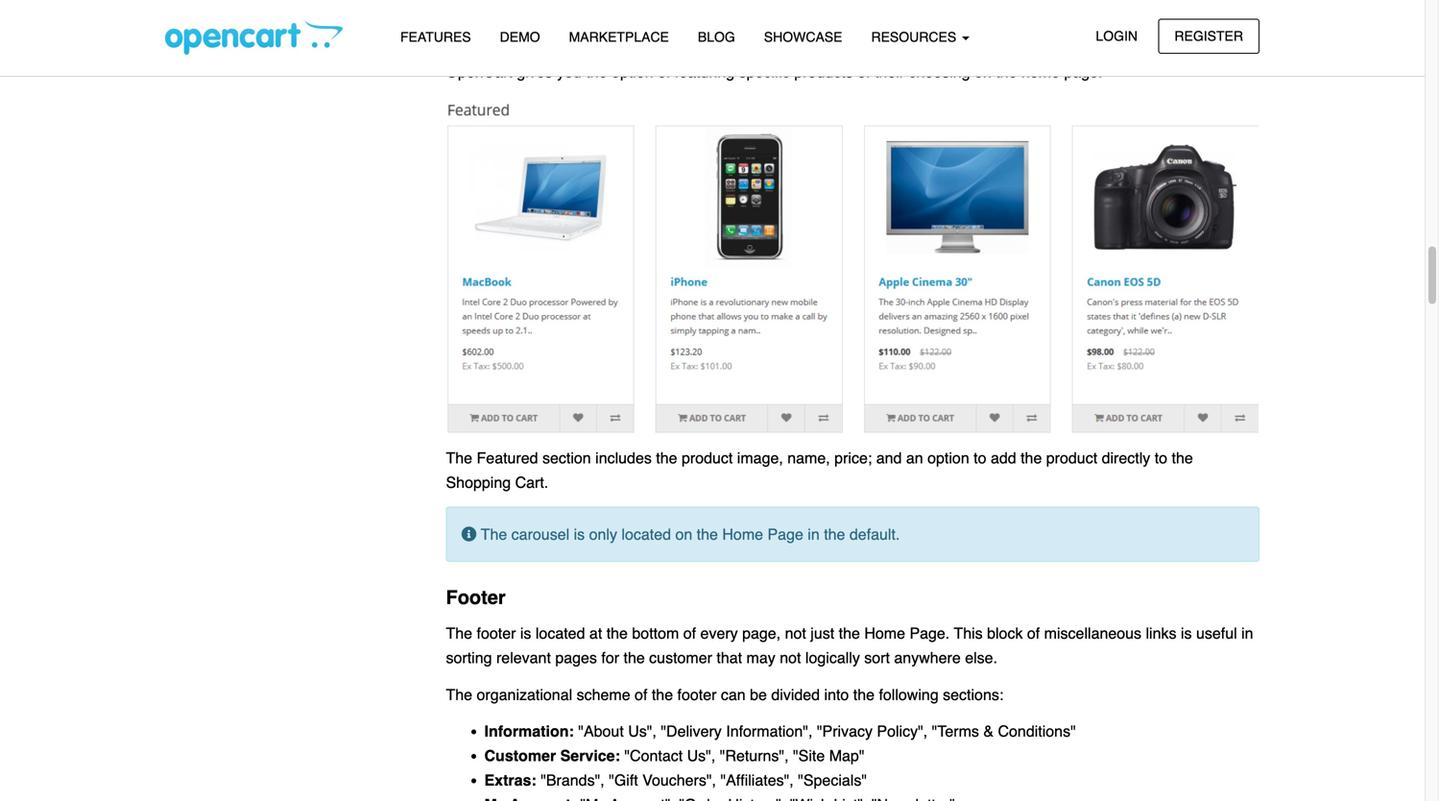 Task type: describe. For each thing, give the bounding box(es) containing it.
showcase
[[764, 29, 843, 45]]

information: "about us", "delivery information", "privacy policy", "terms & conditions" customer service: "contact us", "returns", "site map" extras: "brands", "gift vouchers", "affiliates", "specials"
[[485, 722, 1077, 789]]

be
[[750, 686, 767, 703]]

"specials"
[[798, 771, 867, 789]]

the for the featured section includes the product image, name, price; and an option to add the product directly to the shopping cart.
[[446, 449, 473, 467]]

register
[[1175, 28, 1244, 44]]

2 horizontal spatial is
[[1181, 624, 1192, 642]]

of left their
[[858, 63, 871, 81]]

can
[[721, 686, 746, 703]]

marketplace
[[569, 29, 669, 45]]

the down 'customer'
[[652, 686, 673, 703]]

on inside alert
[[676, 525, 693, 543]]

for
[[602, 649, 620, 667]]

of left featuring
[[658, 63, 671, 81]]

the footer is located at the bottom of every page, not just the home page. this block of miscellaneous links is useful in sorting relevant pages for the customer that may not logically sort anywhere else.
[[446, 624, 1254, 667]]

"about
[[578, 722, 624, 740]]

"brands",
[[541, 771, 605, 789]]

blog link
[[684, 20, 750, 54]]

price;
[[835, 449, 872, 467]]

extras:
[[485, 771, 537, 789]]

1 to from the left
[[974, 449, 987, 467]]

resources link
[[857, 20, 985, 54]]

specific
[[739, 63, 790, 81]]

the right you on the left
[[586, 63, 608, 81]]

carousel
[[512, 525, 570, 543]]

the right 'into' at right
[[854, 686, 875, 703]]

demo
[[500, 29, 540, 45]]

links
[[1146, 624, 1177, 642]]

"contact
[[625, 747, 683, 765]]

featured inside the featured section includes the product image, name, price; and an option to add the product directly to the shopping cart.
[[477, 449, 538, 467]]

located inside the footer is located at the bottom of every page, not just the home page. this block of miscellaneous links is useful in sorting relevant pages for the customer that may not logically sort anywhere else.
[[536, 624, 585, 642]]

features
[[401, 29, 471, 45]]

the right the 'add'
[[1021, 449, 1042, 467]]

sort
[[865, 649, 890, 667]]

bottom
[[632, 624, 679, 642]]

their
[[875, 63, 905, 81]]

located inside alert
[[622, 525, 671, 543]]

footer inside the footer is located at the bottom of every page, not just the home page. this block of miscellaneous links is useful in sorting relevant pages for the customer that may not logically sort anywhere else.
[[477, 624, 516, 642]]

scheme
[[577, 686, 631, 703]]

page
[[768, 525, 804, 543]]

the for the organizational scheme of the footer can be divided into the following sections:
[[446, 686, 473, 703]]

&
[[984, 722, 994, 740]]

and
[[877, 449, 902, 467]]

logically
[[806, 649, 860, 667]]

home inside the carousel is only located on the home page in the default. alert
[[723, 525, 764, 543]]

every
[[701, 624, 738, 642]]

in inside the footer is located at the bottom of every page, not just the home page. this block of miscellaneous links is useful in sorting relevant pages for the customer that may not logically sort anywhere else.
[[1242, 624, 1254, 642]]

includes
[[596, 449, 652, 467]]

miscellaneous
[[1045, 624, 1142, 642]]

information",
[[726, 722, 813, 740]]

featuring
[[675, 63, 735, 81]]

information:
[[485, 722, 574, 740]]

0 horizontal spatial option
[[612, 63, 654, 81]]

this
[[954, 624, 983, 642]]

2 to from the left
[[1155, 449, 1168, 467]]

info circle image
[[462, 526, 477, 542]]

conditions"
[[998, 722, 1077, 740]]

1 vertical spatial not
[[780, 649, 802, 667]]

is for footer
[[520, 624, 532, 642]]

the right directly
[[1172, 449, 1194, 467]]

just
[[811, 624, 835, 642]]

1 vertical spatial footer
[[678, 686, 717, 703]]

shopping
[[446, 473, 511, 491]]

add
[[991, 449, 1017, 467]]

policy",
[[877, 722, 928, 740]]

organizational
[[477, 686, 573, 703]]

1 vertical spatial products
[[795, 63, 854, 81]]

choosing
[[909, 63, 971, 81]]

0 vertical spatial featured
[[446, 25, 527, 47]]

showcase link
[[750, 20, 857, 54]]

the left page
[[697, 525, 718, 543]]

page.
[[910, 624, 950, 642]]

the right includes
[[656, 449, 678, 467]]

useful
[[1197, 624, 1238, 642]]

footer
[[446, 587, 506, 609]]

else.
[[966, 649, 998, 667]]

0 horizontal spatial products
[[533, 25, 615, 47]]

only
[[589, 525, 618, 543]]

login link
[[1080, 19, 1155, 54]]

1 vertical spatial us",
[[687, 747, 716, 765]]

"gift
[[609, 771, 638, 789]]



Task type: vqa. For each thing, say whether or not it's contained in the screenshot.
the top System Requirements
no



Task type: locate. For each thing, give the bounding box(es) containing it.
"delivery
[[661, 722, 722, 740]]

product left directly
[[1047, 449, 1098, 467]]

home
[[723, 525, 764, 543], [865, 624, 906, 642]]

in right useful at the bottom of page
[[1242, 624, 1254, 642]]

vouchers",
[[643, 771, 717, 789]]

the carousel is only located on the home page in the default. alert
[[446, 507, 1260, 562]]

1 horizontal spatial products
[[795, 63, 854, 81]]

product
[[682, 449, 733, 467], [1047, 449, 1098, 467]]

option right an
[[928, 449, 970, 467]]

divided
[[772, 686, 820, 703]]

section
[[543, 449, 591, 467]]

option down "marketplace" link
[[612, 63, 654, 81]]

0 vertical spatial option
[[612, 63, 654, 81]]

map"
[[830, 747, 865, 765]]

the left the default.
[[824, 525, 846, 543]]

0 horizontal spatial located
[[536, 624, 585, 642]]

0 vertical spatial in
[[808, 525, 820, 543]]

home inside the footer is located at the bottom of every page, not just the home page. this block of miscellaneous links is useful in sorting relevant pages for the customer that may not logically sort anywhere else.
[[865, 624, 906, 642]]

1 product from the left
[[682, 449, 733, 467]]

the featured section includes the product image, name, price; and an option to add the product directly to the shopping cart.
[[446, 449, 1194, 491]]

customer
[[649, 649, 713, 667]]

option inside the featured section includes the product image, name, price; and an option to add the product directly to the shopping cart.
[[928, 449, 970, 467]]

page.
[[1065, 63, 1103, 81]]

pages
[[556, 649, 597, 667]]

0 vertical spatial not
[[785, 624, 807, 642]]

to
[[974, 449, 987, 467], [1155, 449, 1168, 467]]

the right info circle image on the bottom
[[481, 525, 507, 543]]

"site
[[793, 747, 825, 765]]

products
[[533, 25, 615, 47], [795, 63, 854, 81]]

login
[[1096, 28, 1138, 44]]

located right only
[[622, 525, 671, 543]]

1 vertical spatial located
[[536, 624, 585, 642]]

resources
[[872, 29, 961, 45]]

the carousel is only located on the home page in the default.
[[477, 525, 900, 543]]

0 horizontal spatial is
[[520, 624, 532, 642]]

to right directly
[[1155, 449, 1168, 467]]

an
[[907, 449, 924, 467]]

products up you on the left
[[533, 25, 615, 47]]

anywhere
[[895, 649, 961, 667]]

option
[[612, 63, 654, 81], [928, 449, 970, 467]]

0 horizontal spatial on
[[676, 525, 693, 543]]

footer up relevant
[[477, 624, 516, 642]]

not
[[785, 624, 807, 642], [780, 649, 802, 667]]

0 vertical spatial footer
[[477, 624, 516, 642]]

page,
[[743, 624, 781, 642]]

default.
[[850, 525, 900, 543]]

1 horizontal spatial in
[[1242, 624, 1254, 642]]

the organizational scheme of the footer can be divided into the following sections:
[[446, 686, 1004, 703]]

footer
[[477, 624, 516, 642], [678, 686, 717, 703]]

name,
[[788, 449, 831, 467]]

1 horizontal spatial home
[[865, 624, 906, 642]]

features link
[[386, 20, 486, 54]]

0 vertical spatial products
[[533, 25, 615, 47]]

products down showcase link
[[795, 63, 854, 81]]

1 vertical spatial home
[[865, 624, 906, 642]]

1 horizontal spatial on
[[975, 63, 992, 81]]

0 horizontal spatial home
[[723, 525, 764, 543]]

the inside the featured section includes the product image, name, price; and an option to add the product directly to the shopping cart.
[[446, 449, 473, 467]]

not right may
[[780, 649, 802, 667]]

1 horizontal spatial is
[[574, 525, 585, 543]]

1 vertical spatial in
[[1242, 624, 1254, 642]]

0 vertical spatial on
[[975, 63, 992, 81]]

0 horizontal spatial us",
[[628, 722, 657, 740]]

that
[[717, 649, 743, 667]]

is up relevant
[[520, 624, 532, 642]]

in right page
[[808, 525, 820, 543]]

opencart gives you the option of featuring specific products of their choosing on the home page.
[[446, 63, 1103, 81]]

1 vertical spatial on
[[676, 525, 693, 543]]

the right for
[[624, 649, 645, 667]]

1 horizontal spatial footer
[[678, 686, 717, 703]]

image,
[[737, 449, 784, 467]]

in inside alert
[[808, 525, 820, 543]]

1 vertical spatial featured
[[477, 449, 538, 467]]

0 vertical spatial us",
[[628, 722, 657, 740]]

of
[[658, 63, 671, 81], [858, 63, 871, 81], [684, 624, 696, 642], [1028, 624, 1040, 642], [635, 686, 648, 703]]

sections:
[[943, 686, 1004, 703]]

footer left can
[[678, 686, 717, 703]]

the for the carousel is only located on the home page in the default.
[[481, 525, 507, 543]]

"privacy
[[817, 722, 873, 740]]

the left home
[[996, 63, 1018, 81]]

the right at
[[607, 624, 628, 642]]

featured up opencart
[[446, 25, 527, 47]]

0 horizontal spatial footer
[[477, 624, 516, 642]]

demo link
[[486, 20, 555, 54]]

is inside alert
[[574, 525, 585, 543]]

is for carousel
[[574, 525, 585, 543]]

the up shopping
[[446, 449, 473, 467]]

featured products
[[446, 25, 615, 47]]

1 horizontal spatial product
[[1047, 449, 1098, 467]]

the down "sorting"
[[446, 686, 473, 703]]

of up 'customer'
[[684, 624, 696, 642]]

1 vertical spatial option
[[928, 449, 970, 467]]

marketplace link
[[555, 20, 684, 54]]

the inside the footer is located at the bottom of every page, not just the home page. this block of miscellaneous links is useful in sorting relevant pages for the customer that may not logically sort anywhere else.
[[446, 624, 473, 642]]

on right choosing
[[975, 63, 992, 81]]

us", down the "delivery
[[687, 747, 716, 765]]

1 horizontal spatial option
[[928, 449, 970, 467]]

us", up "contact
[[628, 722, 657, 740]]

customer
[[485, 747, 556, 765]]

located up "pages"
[[536, 624, 585, 642]]

of right the scheme
[[635, 686, 648, 703]]

sorting
[[446, 649, 492, 667]]

at
[[590, 624, 602, 642]]

not left just at the right of the page
[[785, 624, 807, 642]]

0 horizontal spatial product
[[682, 449, 733, 467]]

the right just at the right of the page
[[839, 624, 860, 642]]

is right links
[[1181, 624, 1192, 642]]

"returns",
[[720, 747, 789, 765]]

opencart
[[446, 63, 513, 81]]

0 horizontal spatial to
[[974, 449, 987, 467]]

on
[[975, 63, 992, 81], [676, 525, 693, 543]]

home up sort
[[865, 624, 906, 642]]

to left the 'add'
[[974, 449, 987, 467]]

the for the footer is located at the bottom of every page, not just the home page. this block of miscellaneous links is useful in sorting relevant pages for the customer that may not logically sort anywhere else.
[[446, 624, 473, 642]]

you
[[557, 63, 582, 81]]

0 horizontal spatial in
[[808, 525, 820, 543]]

following
[[879, 686, 939, 703]]

2 product from the left
[[1047, 449, 1098, 467]]

the up "sorting"
[[446, 624, 473, 642]]

the
[[586, 63, 608, 81], [996, 63, 1018, 81], [656, 449, 678, 467], [1021, 449, 1042, 467], [1172, 449, 1194, 467], [697, 525, 718, 543], [824, 525, 846, 543], [607, 624, 628, 642], [839, 624, 860, 642], [624, 649, 645, 667], [652, 686, 673, 703], [854, 686, 875, 703]]

featured
[[446, 25, 527, 47], [477, 449, 538, 467]]

"affiliates",
[[721, 771, 794, 789]]

block
[[987, 624, 1023, 642]]

into
[[825, 686, 849, 703]]

1 horizontal spatial located
[[622, 525, 671, 543]]

1 horizontal spatial to
[[1155, 449, 1168, 467]]

0 vertical spatial located
[[622, 525, 671, 543]]

on right only
[[676, 525, 693, 543]]

relevant
[[497, 649, 551, 667]]

gives
[[517, 63, 553, 81]]

front - official featured image
[[446, 96, 1260, 434]]

product left image,
[[682, 449, 733, 467]]

0 vertical spatial home
[[723, 525, 764, 543]]

of right block
[[1028, 624, 1040, 642]]

the
[[446, 449, 473, 467], [481, 525, 507, 543], [446, 624, 473, 642], [446, 686, 473, 703]]

featured up "cart."
[[477, 449, 538, 467]]

home
[[1022, 63, 1060, 81]]

directly
[[1102, 449, 1151, 467]]

service:
[[561, 747, 620, 765]]

is
[[574, 525, 585, 543], [520, 624, 532, 642], [1181, 624, 1192, 642]]

the inside alert
[[481, 525, 507, 543]]

cart.
[[515, 473, 549, 491]]

opencart - open source shopping cart solution image
[[165, 20, 343, 55]]

us",
[[628, 722, 657, 740], [687, 747, 716, 765]]

register link
[[1159, 19, 1260, 54]]

blog
[[698, 29, 736, 45]]

may
[[747, 649, 776, 667]]

in
[[808, 525, 820, 543], [1242, 624, 1254, 642]]

is left only
[[574, 525, 585, 543]]

1 horizontal spatial us",
[[687, 747, 716, 765]]

"terms
[[932, 722, 980, 740]]

home left page
[[723, 525, 764, 543]]



